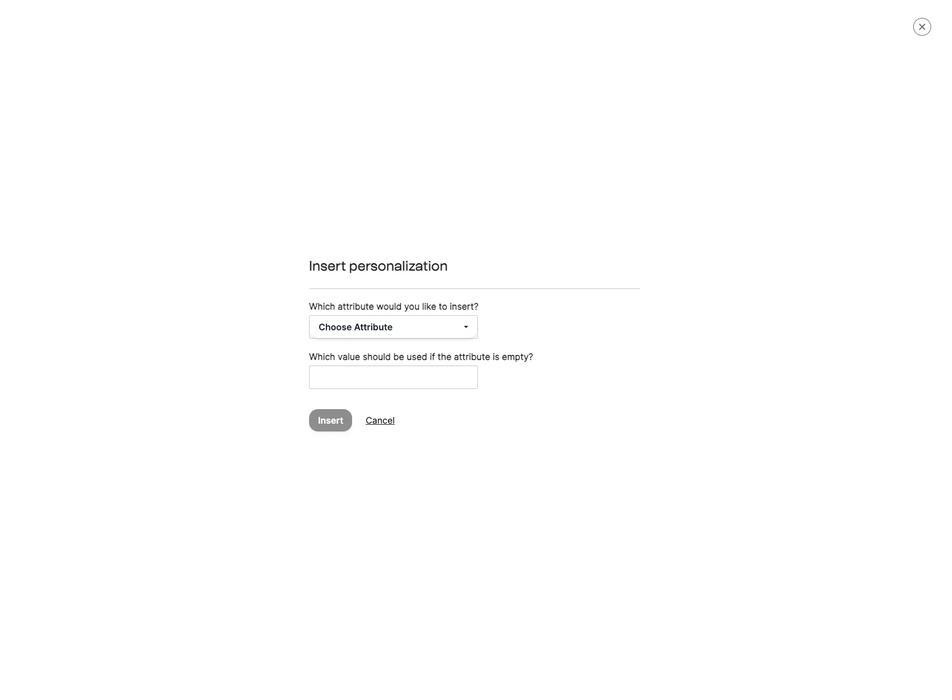 Task type: describe. For each thing, give the bounding box(es) containing it.
the right if
[[438, 351, 452, 362]]

content
[[569, 309, 598, 318]]

shown
[[430, 417, 455, 426]]

your down increase
[[743, 322, 760, 332]]

your up yahoo.
[[610, 309, 626, 318]]

step
[[898, 15, 918, 26]]

if
[[430, 351, 435, 362]]

0 vertical spatial to
[[439, 301, 448, 312]]

choose for choose the email address to be shown in your recipients inbox when they receive your campaign or
[[311, 417, 339, 426]]

35
[[403, 309, 413, 318]]

your down write at the left top of page
[[311, 322, 327, 332]]

email inside the write a short text (about 35 characters) that gives an overview of the content of your email. this will significantly increase your opening rate. this feature is supported by most email clients, like gmail and yahoo. the text will be displayed in your recipient's inbox, just below the subject.
[[507, 322, 527, 332]]

would
[[377, 301, 402, 312]]

the left content
[[555, 309, 567, 318]]

gives
[[477, 309, 496, 318]]

which for which attribute would you like to insert?
[[309, 301, 335, 312]]

should
[[363, 351, 391, 362]]

1 vertical spatial email
[[356, 417, 375, 426]]

next step button
[[867, 9, 937, 31]]

0 horizontal spatial attribute
[[338, 301, 374, 312]]

1 horizontal spatial is
[[493, 351, 500, 362]]

clients,
[[529, 322, 555, 332]]

write
[[311, 309, 330, 318]]

1 horizontal spatial be
[[419, 417, 428, 426]]

be inside the write a short text (about 35 characters) that gives an overview of the content of your email. this will significantly increase your opening rate. this feature is supported by most email clients, like gmail and yahoo. the text will be displayed in your recipient's inbox, just below the subject.
[[685, 322, 695, 332]]

address
[[377, 417, 407, 426]]

next step
[[876, 15, 918, 26]]

choose attribute button
[[310, 316, 478, 338]]

your left recipients
[[465, 417, 482, 426]]

in inside the write a short text (about 35 characters) that gives an overview of the content of your email. this will significantly increase your opening rate. this feature is supported by most email clients, like gmail and yahoo. the text will be displayed in your recipient's inbox, just below the subject.
[[735, 322, 741, 332]]

0 horizontal spatial in
[[457, 417, 463, 426]]

rate.
[[361, 322, 378, 332]]

just
[[375, 336, 389, 345]]

they
[[567, 417, 583, 426]]

increase
[[731, 309, 762, 318]]

arrow right image
[[921, 16, 928, 25]]

next
[[876, 15, 896, 26]]

insert personalization
[[309, 258, 448, 274]]

1 of from the left
[[545, 309, 553, 318]]

campaign
[[633, 417, 669, 426]]

empty?
[[502, 351, 534, 362]]

used
[[407, 351, 428, 362]]

insert for insert
[[318, 415, 344, 426]]

opening
[[329, 322, 359, 332]]

preview
[[311, 263, 344, 275]]

significantly
[[684, 309, 729, 318]]

0 horizontal spatial be
[[394, 351, 404, 362]]

your right receive
[[615, 417, 631, 426]]

preview text
[[311, 263, 363, 275]]

which attribute would you like to insert?
[[309, 301, 479, 312]]

(about
[[377, 309, 401, 318]]



Task type: vqa. For each thing, say whether or not it's contained in the screenshot.
1st Which
yes



Task type: locate. For each thing, give the bounding box(es) containing it.
email down overview
[[507, 322, 527, 332]]

will left significantly
[[670, 309, 682, 318]]

the up the which value should be used if the attribute is empty?
[[415, 336, 427, 345]]

1 horizontal spatial attribute
[[454, 351, 490, 362]]

choose attribute
[[319, 321, 393, 332]]

of
[[545, 309, 553, 318], [600, 309, 608, 318]]

a
[[332, 309, 337, 318]]

is inside the write a short text (about 35 characters) that gives an overview of the content of your email. this will significantly increase your opening rate. this feature is supported by most email clients, like gmail and yahoo. the text will be displayed in your recipient's inbox, just below the subject.
[[427, 322, 433, 332]]

email.
[[628, 309, 650, 318]]

0 horizontal spatial email
[[356, 417, 375, 426]]

this
[[652, 309, 668, 318], [380, 322, 396, 332]]

cancel link
[[366, 415, 395, 426]]

choose down a
[[319, 321, 352, 332]]

1 vertical spatial this
[[380, 322, 396, 332]]

1 vertical spatial like
[[557, 322, 570, 332]]

None text field
[[320, 285, 672, 298], [310, 366, 478, 388], [320, 285, 672, 298], [310, 366, 478, 388]]

0 horizontal spatial of
[[545, 309, 553, 318]]

0 vertical spatial text
[[347, 263, 363, 275]]

insert for insert personalization
[[309, 258, 346, 274]]

you
[[405, 301, 420, 312]]

1 horizontal spatial of
[[600, 309, 608, 318]]

1 vertical spatial insert
[[318, 415, 344, 426]]

1 which from the top
[[309, 301, 335, 312]]

choose left cancel at the left bottom of page
[[311, 417, 339, 426]]

short
[[339, 309, 358, 318]]

an
[[499, 309, 508, 318]]

recipient's
[[311, 336, 349, 345]]

displayed
[[697, 322, 732, 332]]

text right "the"
[[655, 322, 669, 332]]

2 horizontal spatial be
[[685, 322, 695, 332]]

in right shown
[[457, 417, 463, 426]]

like
[[422, 301, 436, 312], [557, 322, 570, 332]]

like right you
[[422, 301, 436, 312]]

to
[[439, 301, 448, 312], [409, 417, 417, 426]]

characters)
[[415, 309, 458, 318]]

1 vertical spatial to
[[409, 417, 417, 426]]

inbox
[[522, 417, 542, 426]]

which value should be used if the attribute is empty?
[[309, 351, 534, 362]]

like inside the write a short text (about 35 characters) that gives an overview of the content of your email. this will significantly increase your opening rate. this feature is supported by most email clients, like gmail and yahoo. the text will be displayed in your recipient's inbox, just below the subject.
[[557, 322, 570, 332]]

insert up a
[[309, 258, 346, 274]]

yahoo.
[[611, 322, 636, 332]]

0 vertical spatial insert
[[309, 258, 346, 274]]

2 which from the top
[[309, 351, 335, 362]]

will right "the"
[[671, 322, 683, 332]]

insert
[[309, 258, 346, 274], [318, 415, 344, 426]]

0 horizontal spatial to
[[409, 417, 417, 426]]

text right preview at the top left
[[347, 263, 363, 275]]

which
[[309, 301, 335, 312], [309, 351, 335, 362]]

most
[[487, 322, 505, 332]]

attribute
[[354, 321, 393, 332]]

choose inside button
[[319, 321, 352, 332]]

in down increase
[[735, 322, 741, 332]]

insert button
[[309, 409, 353, 431]]

below
[[391, 336, 413, 345]]

your
[[610, 309, 626, 318], [311, 322, 327, 332], [743, 322, 760, 332], [465, 417, 482, 426], [615, 417, 631, 426]]

supported
[[435, 322, 473, 332]]

1 horizontal spatial email
[[507, 322, 527, 332]]

of up clients,
[[545, 309, 553, 318]]

0 vertical spatial like
[[422, 301, 436, 312]]

1 horizontal spatial to
[[439, 301, 448, 312]]

be down significantly
[[685, 322, 695, 332]]

which down the recipient's
[[309, 351, 335, 362]]

insert inside button
[[318, 415, 344, 426]]

1 horizontal spatial like
[[557, 322, 570, 332]]

receive
[[586, 417, 612, 426]]

0 horizontal spatial is
[[427, 322, 433, 332]]

will
[[670, 309, 682, 318], [671, 322, 683, 332]]

cancel
[[366, 415, 395, 426]]

1 vertical spatial choose
[[311, 417, 339, 426]]

the
[[638, 322, 653, 332]]

be left shown
[[419, 417, 428, 426]]

value
[[338, 351, 360, 362]]

when
[[545, 417, 565, 426]]

1 vertical spatial text
[[360, 309, 375, 318]]

1 horizontal spatial this
[[652, 309, 668, 318]]

the
[[555, 309, 567, 318], [415, 336, 427, 345], [438, 351, 452, 362], [341, 417, 353, 426]]

0 vertical spatial in
[[735, 322, 741, 332]]

is
[[427, 322, 433, 332], [493, 351, 500, 362]]

subject.
[[430, 336, 459, 345]]

choose for choose attribute
[[319, 321, 352, 332]]

to left insert?
[[439, 301, 448, 312]]

or
[[671, 417, 679, 426]]

text
[[347, 263, 363, 275], [360, 309, 375, 318], [655, 322, 669, 332]]

is down characters)
[[427, 322, 433, 332]]

and
[[595, 322, 609, 332]]

attribute
[[338, 301, 374, 312], [454, 351, 490, 362]]

2 vertical spatial be
[[419, 417, 428, 426]]

attribute up choose attribute
[[338, 301, 374, 312]]

by
[[475, 322, 484, 332]]

1 vertical spatial is
[[493, 351, 500, 362]]

0 vertical spatial email
[[507, 322, 527, 332]]

overview
[[510, 309, 543, 318]]

1 vertical spatial be
[[394, 351, 404, 362]]

0 vertical spatial attribute
[[338, 301, 374, 312]]

text up rate. at top left
[[360, 309, 375, 318]]

to right address
[[409, 417, 417, 426]]

this down (about in the left top of the page
[[380, 322, 396, 332]]

1 vertical spatial will
[[671, 322, 683, 332]]

write a short text (about 35 characters) that gives an overview of the content of your email. this will significantly increase your opening rate. this feature is supported by most email clients, like gmail and yahoo. the text will be displayed in your recipient's inbox, just below the subject.
[[311, 309, 762, 345]]

email left address
[[356, 417, 375, 426]]

attribute down by
[[454, 351, 490, 362]]

choose the email address to be shown in your recipients inbox when they receive your campaign or
[[311, 417, 679, 426]]

be
[[685, 322, 695, 332], [394, 351, 404, 362], [419, 417, 428, 426]]

which left short
[[309, 301, 335, 312]]

recipients
[[484, 417, 520, 426]]

personalization
[[349, 258, 448, 274]]

which for which value should be used if the attribute is empty?
[[309, 351, 335, 362]]

1 vertical spatial in
[[457, 417, 463, 426]]

1 horizontal spatial in
[[735, 322, 741, 332]]

that
[[460, 309, 475, 318]]

2 of from the left
[[600, 309, 608, 318]]

like left gmail
[[557, 322, 570, 332]]

0 vertical spatial choose
[[319, 321, 352, 332]]

the left cancel link
[[341, 417, 353, 426]]

0 vertical spatial will
[[670, 309, 682, 318]]

email
[[507, 322, 527, 332], [356, 417, 375, 426]]

this up "the"
[[652, 309, 668, 318]]

be down below
[[394, 351, 404, 362]]

of up and
[[600, 309, 608, 318]]

in
[[735, 322, 741, 332], [457, 417, 463, 426]]

feature
[[398, 322, 425, 332]]

1 vertical spatial attribute
[[454, 351, 490, 362]]

0 vertical spatial which
[[309, 301, 335, 312]]

0 vertical spatial is
[[427, 322, 433, 332]]

inbox,
[[351, 336, 373, 345]]

0 horizontal spatial like
[[422, 301, 436, 312]]

1 vertical spatial which
[[309, 351, 335, 362]]

insert left cancel at the left bottom of page
[[318, 415, 344, 426]]

is left empty?
[[493, 351, 500, 362]]

2 vertical spatial text
[[655, 322, 669, 332]]

0 horizontal spatial this
[[380, 322, 396, 332]]

0 vertical spatial this
[[652, 309, 668, 318]]

gmail
[[572, 322, 593, 332]]

0 vertical spatial be
[[685, 322, 695, 332]]

insert?
[[450, 301, 479, 312]]

choose
[[319, 321, 352, 332], [311, 417, 339, 426]]



